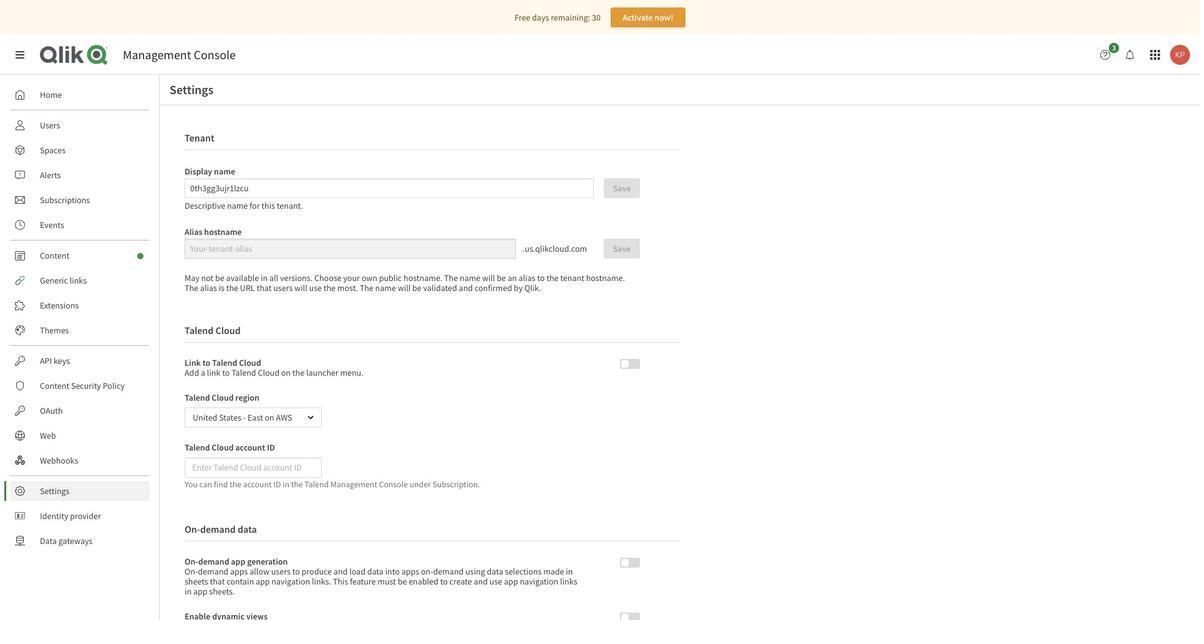 Task type: vqa. For each thing, say whether or not it's contained in the screenshot.
the You do not have any subscriptions yet Subscribe to a chart or sheet to receive it by email on a regular basis. Click 'Subscribe' on the chart or sheet in the app to get started.
no



Task type: locate. For each thing, give the bounding box(es) containing it.
generic links link
[[10, 271, 150, 291]]

alias left the is
[[200, 283, 217, 294]]

on- for on-demand app generation on-demand apps allow users to produce and load data into apps on-demand using data selections made in sheets that contain app navigation links. this feature must be enabled to create and use app navigation links in app sheets.
[[185, 557, 198, 568]]

days
[[532, 12, 549, 23]]

data up generation
[[238, 524, 257, 536]]

alerts link
[[10, 165, 150, 185]]

0 horizontal spatial apps
[[230, 567, 248, 578]]

name right display
[[214, 166, 235, 177]]

content for content
[[40, 250, 69, 261]]

console
[[194, 47, 236, 62], [379, 480, 408, 490]]

webhooks link
[[10, 451, 150, 471]]

app right "using" on the bottom left of page
[[504, 577, 518, 588]]

made
[[544, 567, 564, 578]]

0 vertical spatial on
[[281, 367, 291, 379]]

0 horizontal spatial hostname.
[[404, 273, 443, 284]]

the left confirmed
[[444, 273, 458, 284]]

the
[[547, 273, 559, 284], [226, 283, 238, 294], [324, 283, 336, 294], [292, 367, 305, 379], [230, 480, 241, 490], [291, 480, 303, 490]]

will left an
[[482, 273, 495, 284]]

2 apps from the left
[[402, 567, 419, 578]]

1 vertical spatial on
[[265, 412, 274, 424]]

1 vertical spatial content
[[40, 381, 69, 392]]

0 vertical spatial id
[[267, 442, 275, 454]]

kendall parks image
[[1171, 45, 1190, 65]]

1 horizontal spatial alias
[[519, 273, 536, 284]]

links right selections
[[560, 577, 577, 588]]

you can find the account id in the talend management console under subscription.
[[185, 480, 480, 490]]

users inside on-demand app generation on-demand apps allow users to produce and load data into apps on-demand using data selections made in sheets that contain app navigation links. this feature must be enabled to create and use app navigation links in app sheets.
[[271, 567, 291, 578]]

1 vertical spatial users
[[271, 567, 291, 578]]

.us.qlikcloud.com
[[523, 243, 587, 254]]

account up enter talend cloud account id text box
[[235, 442, 265, 454]]

apps left allow
[[230, 567, 248, 578]]

0 vertical spatial that
[[257, 283, 272, 294]]

in left all
[[261, 273, 268, 284]]

on
[[281, 367, 291, 379], [265, 412, 274, 424]]

1 horizontal spatial on
[[281, 367, 291, 379]]

1 vertical spatial that
[[210, 577, 225, 588]]

alerts
[[40, 170, 61, 181]]

themes
[[40, 325, 69, 336]]

and inside may not be available in all versions. choose your own public hostname. the name will be an alias to the tenant hostname. the alias is the url that users will use the most. the name will be validated and confirmed by qlik.
[[459, 283, 473, 294]]

0 horizontal spatial alias
[[200, 283, 217, 294]]

in
[[261, 273, 268, 284], [283, 480, 289, 490], [566, 567, 573, 578], [185, 587, 192, 598]]

1 vertical spatial console
[[379, 480, 408, 490]]

united
[[193, 412, 217, 424]]

1 content from the top
[[40, 250, 69, 261]]

identity provider link
[[10, 507, 150, 527]]

account
[[235, 442, 265, 454], [243, 480, 272, 490]]

in inside may not be available in all versions. choose your own public hostname. the name will be an alias to the tenant hostname. the alias is the url that users will use the most. the name will be validated and confirmed by qlik.
[[261, 273, 268, 284]]

use right "using" on the bottom left of page
[[490, 577, 502, 588]]

that inside may not be available in all versions. choose your own public hostname. the name will be an alias to the tenant hostname. the alias is the url that users will use the most. the name will be validated and confirmed by qlik.
[[257, 283, 272, 294]]

on left the launcher
[[281, 367, 291, 379]]

to inside may not be available in all versions. choose your own public hostname. the name will be an alias to the tenant hostname. the alias is the url that users will use the most. the name will be validated and confirmed by qlik.
[[537, 273, 545, 284]]

app
[[231, 557, 245, 568], [256, 577, 270, 588], [504, 577, 518, 588], [193, 587, 207, 598]]

1 horizontal spatial navigation
[[520, 577, 559, 588]]

api keys link
[[10, 351, 150, 371]]

0 vertical spatial use
[[309, 283, 322, 294]]

use left most.
[[309, 283, 322, 294]]

account down enter talend cloud account id text box
[[243, 480, 272, 490]]

demand up sheets.
[[198, 567, 228, 578]]

settings link
[[10, 482, 150, 502]]

activate now! link
[[611, 7, 686, 27]]

1 navigation from the left
[[272, 577, 310, 588]]

management console element
[[123, 47, 236, 62]]

use inside may not be available in all versions. choose your own public hostname. the name will be an alias to the tenant hostname. the alias is the url that users will use the most. the name will be validated and confirmed by qlik.
[[309, 283, 322, 294]]

name right the "your"
[[375, 283, 396, 294]]

hostname
[[204, 226, 242, 238]]

will right all
[[295, 283, 307, 294]]

0 vertical spatial console
[[194, 47, 236, 62]]

0 vertical spatial account
[[235, 442, 265, 454]]

demand
[[200, 524, 236, 536], [198, 557, 229, 568], [198, 567, 228, 578], [433, 567, 464, 578]]

users right allow
[[271, 567, 291, 578]]

0 horizontal spatial data
[[238, 524, 257, 536]]

demand up sheets
[[198, 557, 229, 568]]

1 horizontal spatial apps
[[402, 567, 419, 578]]

be left validated
[[412, 283, 422, 294]]

0 horizontal spatial that
[[210, 577, 225, 588]]

hostname. right public
[[404, 273, 443, 284]]

not
[[201, 273, 214, 284]]

that
[[257, 283, 272, 294], [210, 577, 225, 588]]

data left into
[[367, 567, 384, 578]]

oauth link
[[10, 401, 150, 421]]

apps left on-
[[402, 567, 419, 578]]

link to talend cloud add a link to talend cloud on the launcher menu.
[[185, 358, 364, 379]]

1 horizontal spatial will
[[398, 283, 411, 294]]

content
[[40, 250, 69, 261], [40, 381, 69, 392]]

1 horizontal spatial settings
[[170, 82, 214, 97]]

confirmed
[[475, 283, 512, 294]]

1 vertical spatial management
[[331, 480, 377, 490]]

app up contain
[[231, 557, 245, 568]]

users
[[273, 283, 293, 294], [271, 567, 291, 578]]

demand left "using" on the bottom left of page
[[433, 567, 464, 578]]

link
[[185, 358, 201, 369]]

the left the tenant
[[547, 273, 559, 284]]

links inside on-demand app generation on-demand apps allow users to produce and load data into apps on-demand using data selections made in sheets that contain app navigation links. this feature must be enabled to create and use app navigation links in app sheets.
[[560, 577, 577, 588]]

name left for
[[227, 200, 248, 212]]

and right validated
[[459, 283, 473, 294]]

on inside united states - east on aws field
[[265, 412, 274, 424]]

1 vertical spatial settings
[[40, 486, 70, 497]]

gateways
[[58, 536, 93, 547]]

United States - East on AWS field
[[185, 408, 322, 428]]

management console
[[123, 47, 236, 62]]

0 vertical spatial links
[[70, 275, 87, 286]]

allow
[[250, 567, 270, 578]]

that inside on-demand app generation on-demand apps allow users to produce and load data into apps on-demand using data selections made in sheets that contain app navigation links. this feature must be enabled to create and use app navigation links in app sheets.
[[210, 577, 225, 588]]

may
[[185, 273, 200, 284]]

id up enter talend cloud account id text box
[[267, 442, 275, 454]]

and left load
[[334, 567, 348, 578]]

hostname. right the tenant
[[586, 273, 625, 284]]

0 horizontal spatial on
[[265, 412, 274, 424]]

2 horizontal spatial the
[[444, 273, 458, 284]]

aws
[[276, 412, 292, 424]]

the left most.
[[324, 283, 336, 294]]

links
[[70, 275, 87, 286], [560, 577, 577, 588]]

1 horizontal spatial that
[[257, 283, 272, 294]]

2 horizontal spatial data
[[487, 567, 503, 578]]

settings down management console element
[[170, 82, 214, 97]]

1 horizontal spatial links
[[560, 577, 577, 588]]

link
[[207, 367, 221, 379]]

will left validated
[[398, 283, 411, 294]]

1 vertical spatial links
[[560, 577, 577, 588]]

management
[[123, 47, 191, 62], [331, 480, 377, 490]]

0 horizontal spatial and
[[334, 567, 348, 578]]

1 horizontal spatial and
[[459, 283, 473, 294]]

on-
[[185, 524, 200, 536], [185, 557, 198, 568], [185, 567, 198, 578]]

hostname.
[[404, 273, 443, 284], [586, 273, 625, 284]]

cloud
[[216, 324, 241, 337], [239, 358, 261, 369], [258, 367, 280, 379], [212, 392, 234, 404], [212, 442, 234, 454]]

generation
[[247, 557, 288, 568]]

users inside may not be available in all versions. choose your own public hostname. the name will be an alias to the tenant hostname. the alias is the url that users will use the most. the name will be validated and confirmed by qlik.
[[273, 283, 293, 294]]

now!
[[655, 12, 674, 23]]

the left the launcher
[[292, 367, 305, 379]]

enabled
[[409, 577, 439, 588]]

tenant.
[[277, 200, 303, 212]]

sheets.
[[209, 587, 235, 598]]

be inside on-demand app generation on-demand apps allow users to produce and load data into apps on-demand using data selections made in sheets that contain app navigation links. this feature must be enabled to create and use app navigation links in app sheets.
[[398, 577, 407, 588]]

0 vertical spatial content
[[40, 250, 69, 261]]

3 button
[[1096, 43, 1123, 65]]

1 horizontal spatial hostname.
[[586, 273, 625, 284]]

the left not
[[185, 283, 198, 294]]

region
[[235, 392, 259, 404]]

0 vertical spatial settings
[[170, 82, 214, 97]]

settings up identity
[[40, 486, 70, 497]]

1 horizontal spatial use
[[490, 577, 502, 588]]

free
[[515, 12, 531, 23]]

on right east at bottom left
[[265, 412, 274, 424]]

the right most.
[[360, 283, 374, 294]]

0 horizontal spatial use
[[309, 283, 322, 294]]

content up generic
[[40, 250, 69, 261]]

display name
[[185, 166, 235, 177]]

1 on- from the top
[[185, 524, 200, 536]]

and right create
[[474, 577, 488, 588]]

0 horizontal spatial will
[[295, 283, 307, 294]]

2 navigation from the left
[[520, 577, 559, 588]]

in right made at left
[[566, 567, 573, 578]]

be left an
[[497, 273, 506, 284]]

data right "using" on the bottom left of page
[[487, 567, 503, 578]]

talend
[[185, 324, 214, 337], [212, 358, 237, 369], [232, 367, 256, 379], [185, 392, 210, 404], [185, 442, 210, 454], [305, 480, 329, 490]]

links right generic
[[70, 275, 87, 286]]

be right must
[[398, 577, 407, 588]]

id down enter talend cloud account id text box
[[273, 480, 281, 490]]

on- up sheets
[[185, 557, 198, 568]]

0 horizontal spatial management
[[123, 47, 191, 62]]

cloud for talend cloud account id
[[212, 442, 234, 454]]

add
[[185, 367, 199, 379]]

content down 'api keys'
[[40, 381, 69, 392]]

2 horizontal spatial and
[[474, 577, 488, 588]]

security
[[71, 381, 101, 392]]

keys
[[54, 356, 70, 367]]

0 horizontal spatial console
[[194, 47, 236, 62]]

menu.
[[340, 367, 364, 379]]

navigation
[[272, 577, 310, 588], [520, 577, 559, 588]]

web link
[[10, 426, 150, 446]]

that right the "url"
[[257, 283, 272, 294]]

users right the "url"
[[273, 283, 293, 294]]

1 horizontal spatial management
[[331, 480, 377, 490]]

on- down you
[[185, 524, 200, 536]]

1 horizontal spatial data
[[367, 567, 384, 578]]

2 hostname. from the left
[[586, 273, 625, 284]]

generic links
[[40, 275, 87, 286]]

name
[[214, 166, 235, 177], [227, 200, 248, 212], [460, 273, 481, 284], [375, 283, 396, 294]]

0 horizontal spatial links
[[70, 275, 87, 286]]

1 vertical spatial use
[[490, 577, 502, 588]]

on inside link to talend cloud add a link to talend cloud on the launcher menu.
[[281, 367, 291, 379]]

id
[[267, 442, 275, 454], [273, 480, 281, 490]]

0 horizontal spatial settings
[[40, 486, 70, 497]]

0 horizontal spatial navigation
[[272, 577, 310, 588]]

alias right an
[[519, 273, 536, 284]]

2 on- from the top
[[185, 557, 198, 568]]

on- left contain
[[185, 567, 198, 578]]

using
[[466, 567, 485, 578]]

settings inside 'navigation pane' 'element'
[[40, 486, 70, 497]]

subscription.
[[433, 480, 480, 490]]

2 horizontal spatial will
[[482, 273, 495, 284]]

2 content from the top
[[40, 381, 69, 392]]

that right sheets
[[210, 577, 225, 588]]

None text field
[[185, 178, 594, 198]]

tenant
[[185, 132, 214, 144]]

0 vertical spatial users
[[273, 283, 293, 294]]



Task type: describe. For each thing, give the bounding box(es) containing it.
home link
[[10, 85, 150, 105]]

demand down find
[[200, 524, 236, 536]]

the down enter talend cloud account id text box
[[291, 480, 303, 490]]

your
[[343, 273, 360, 284]]

name right validated
[[460, 273, 481, 284]]

for
[[250, 200, 260, 212]]

1 horizontal spatial console
[[379, 480, 408, 490]]

data gateways link
[[10, 532, 150, 552]]

states
[[219, 412, 241, 424]]

api keys
[[40, 356, 70, 367]]

use inside on-demand app generation on-demand apps allow users to produce and load data into apps on-demand using data selections made in sheets that contain app navigation links. this feature must be enabled to create and use app navigation links in app sheets.
[[490, 577, 502, 588]]

webhooks
[[40, 455, 78, 467]]

-
[[243, 412, 246, 424]]

extensions
[[40, 300, 79, 311]]

this
[[333, 577, 348, 588]]

remaining:
[[551, 12, 590, 23]]

home
[[40, 89, 62, 100]]

in left sheets.
[[185, 587, 192, 598]]

a
[[201, 367, 205, 379]]

most.
[[337, 283, 358, 294]]

0 vertical spatial management
[[123, 47, 191, 62]]

sheets
[[185, 577, 208, 588]]

talend cloud region
[[185, 392, 259, 404]]

talend cloud account id
[[185, 442, 275, 454]]

content for content security policy
[[40, 381, 69, 392]]

1 hostname. from the left
[[404, 273, 443, 284]]

on-
[[421, 567, 433, 578]]

on-demand app generation on-demand apps allow users to produce and load data into apps on-demand using data selections made in sheets that contain app navigation links. this feature must be enabled to create and use app navigation links in app sheets.
[[185, 557, 577, 598]]

close sidebar menu image
[[15, 50, 25, 60]]

spaces
[[40, 145, 66, 156]]

Your-tenant-alias text field
[[185, 239, 516, 259]]

launcher
[[306, 367, 339, 379]]

app left sheets.
[[193, 587, 207, 598]]

must
[[378, 577, 396, 588]]

the right the is
[[226, 283, 238, 294]]

on- for on-demand data
[[185, 524, 200, 536]]

identity
[[40, 511, 68, 522]]

feature
[[350, 577, 376, 588]]

1 horizontal spatial the
[[360, 283, 374, 294]]

content security policy
[[40, 381, 125, 392]]

east
[[248, 412, 263, 424]]

0 horizontal spatial the
[[185, 283, 198, 294]]

identity provider
[[40, 511, 101, 522]]

content security policy link
[[10, 376, 150, 396]]

extensions link
[[10, 296, 150, 316]]

you
[[185, 480, 198, 490]]

subscriptions
[[40, 195, 90, 206]]

public
[[379, 273, 402, 284]]

all
[[270, 273, 278, 284]]

display
[[185, 166, 212, 177]]

be right not
[[215, 273, 225, 284]]

data gateways
[[40, 536, 93, 547]]

users
[[40, 120, 60, 131]]

cloud for talend cloud
[[216, 324, 241, 337]]

1 vertical spatial account
[[243, 480, 272, 490]]

events
[[40, 220, 64, 231]]

events link
[[10, 215, 150, 235]]

descriptive
[[185, 200, 225, 212]]

united states - east on aws
[[193, 412, 292, 424]]

3
[[1112, 43, 1116, 52]]

qlik.
[[525, 283, 541, 294]]

cloud for talend cloud region
[[212, 392, 234, 404]]

in down enter talend cloud account id text box
[[283, 480, 289, 490]]

generic
[[40, 275, 68, 286]]

may not be available in all versions. choose your own public hostname. the name will be an alias to the tenant hostname. the alias is the url that users will use the most. the name will be validated and confirmed by qlik.
[[185, 273, 625, 294]]

find
[[214, 480, 228, 490]]

on-demand data
[[185, 524, 257, 536]]

1 apps from the left
[[230, 567, 248, 578]]

new connector image
[[137, 253, 144, 260]]

an
[[508, 273, 517, 284]]

navigation pane element
[[0, 80, 159, 557]]

validated
[[423, 283, 457, 294]]

data
[[40, 536, 57, 547]]

versions.
[[280, 273, 313, 284]]

policy
[[103, 381, 125, 392]]

provider
[[70, 511, 101, 522]]

into
[[385, 567, 400, 578]]

is
[[219, 283, 225, 294]]

oauth
[[40, 406, 63, 417]]

url
[[240, 283, 255, 294]]

create
[[450, 577, 472, 588]]

3 on- from the top
[[185, 567, 198, 578]]

links.
[[312, 577, 331, 588]]

activate now!
[[623, 12, 674, 23]]

spaces link
[[10, 140, 150, 160]]

alias
[[185, 226, 202, 238]]

links inside 'navigation pane' 'element'
[[70, 275, 87, 286]]

the inside link to talend cloud add a link to talend cloud on the launcher menu.
[[292, 367, 305, 379]]

available
[[226, 273, 259, 284]]

free days remaining: 30
[[515, 12, 601, 23]]

the right find
[[230, 480, 241, 490]]

own
[[362, 273, 377, 284]]

Enter Talend Cloud account ID text field
[[185, 458, 322, 478]]

30
[[592, 12, 601, 23]]

content link
[[10, 246, 150, 266]]

app down generation
[[256, 577, 270, 588]]

1 vertical spatial id
[[273, 480, 281, 490]]

themes link
[[10, 321, 150, 341]]

activate
[[623, 12, 653, 23]]

can
[[199, 480, 212, 490]]

choose
[[314, 273, 342, 284]]

under
[[410, 480, 431, 490]]

by
[[514, 283, 523, 294]]



